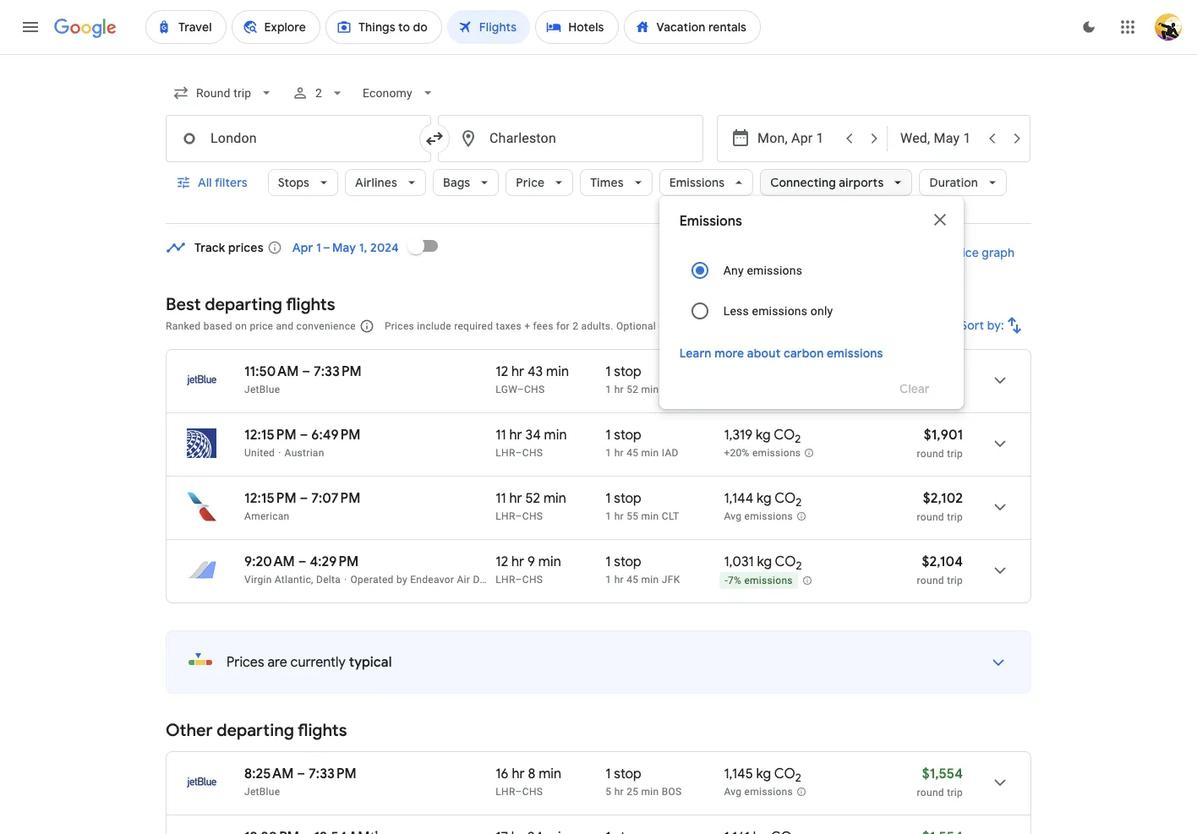 Task type: describe. For each thing, give the bounding box(es) containing it.
ranked based on price and convenience
[[166, 321, 356, 332]]

typical
[[349, 655, 392, 672]]

atlantic,
[[275, 574, 314, 586]]

min inside 12 hr 9 min lhr – chs
[[539, 554, 562, 571]]

kg for 1,319
[[756, 427, 771, 444]]

1 stop 1 hr 45 min jfk
[[606, 554, 681, 586]]

9
[[528, 554, 536, 571]]

1 inside 1 stop 5 hr 25 min bos
[[606, 766, 611, 783]]

1 round from the top
[[918, 385, 945, 397]]

11 for 11 hr 34 min
[[496, 427, 506, 444]]

Departure time: 12:20 PM. text field
[[244, 830, 300, 835]]

american
[[244, 511, 290, 523]]

layover (1 of 1) is a 1 hr 55 min layover at charlotte douglas international airport in charlotte. element
[[606, 510, 716, 524]]

jetblue for 8:25 am
[[244, 787, 280, 799]]

1554 US dollars text field
[[923, 766, 964, 783]]

12:15 pm for 12:15 pm – 7:07 pm american
[[244, 491, 297, 508]]

7 1 from the top
[[606, 554, 611, 571]]

duration button
[[920, 162, 1008, 203]]

leaves heathrow airport at 9:20 am on monday, april 1 and arrives at charleston international airport at 4:29 pm on monday, april 1. element
[[244, 554, 359, 571]]

$2,104
[[922, 554, 964, 571]]

1 fees from the left
[[533, 321, 554, 332]]

12 hr 9 min lhr – chs
[[496, 554, 562, 586]]

1 stop flight. element for 16 hr 8 min
[[606, 766, 642, 786]]

hr inside 1 stop 1 hr 52 min
[[615, 384, 624, 396]]

currently
[[291, 655, 346, 672]]

sort by:
[[961, 318, 1005, 333]]

5
[[606, 787, 612, 799]]

total duration 12 hr 9 min. element
[[496, 554, 606, 574]]

more details image
[[979, 643, 1019, 684]]

hr inside 16 hr 8 min lhr – chs
[[512, 766, 525, 783]]

total duration 11 hr 34 min. element
[[496, 427, 606, 447]]

stop for 11 hr 52 min
[[614, 491, 642, 508]]

are
[[268, 655, 287, 672]]

7%
[[728, 575, 742, 587]]

$2,102
[[924, 491, 964, 508]]

based
[[204, 321, 232, 332]]

1 stop 5 hr 25 min bos
[[606, 766, 682, 799]]

Return text field
[[901, 116, 979, 162]]

2 for 11 hr 34 min
[[795, 432, 801, 447]]

stops button
[[268, 162, 338, 203]]

prices are currently typical
[[227, 655, 392, 672]]

by:
[[988, 318, 1005, 333]]

12 for 12 hr 9 min
[[496, 554, 509, 571]]

– inside the 12 hr 43 min lgw – chs
[[518, 384, 524, 396]]

stop for 12 hr 43 min
[[614, 364, 642, 381]]

7:33 pm for 8:25 am
[[309, 766, 357, 783]]

learn
[[680, 346, 712, 361]]

any emissions
[[724, 264, 803, 277]]

avg emissions for 1,144
[[725, 511, 794, 523]]

16
[[496, 766, 509, 783]]

carbon
[[784, 346, 824, 361]]

total duration 16 hr 8 min. element
[[496, 766, 606, 786]]

Arrival time: 12:54 AM on  Tuesday, April 2. text field
[[314, 830, 378, 835]]

iad
[[662, 448, 679, 459]]

Departure text field
[[758, 116, 836, 162]]

hr inside 1 stop 1 hr 55 min clt
[[615, 511, 624, 523]]

loading results progress bar
[[0, 54, 1198, 58]]

hr inside 1 stop 1 hr 45 min iad
[[615, 448, 624, 459]]

Departure time: 11:50 AM. text field
[[244, 364, 299, 381]]

close dialog image
[[930, 210, 951, 230]]

1,144 kg co 2
[[725, 491, 802, 510]]

kg for 1,144
[[757, 491, 772, 508]]

round for $1,554
[[918, 788, 945, 799]]

52 inside 11 hr 52 min lhr – chs
[[526, 491, 541, 508]]

1 – may
[[316, 240, 356, 255]]

– up atlantic,
[[298, 554, 307, 571]]

hr inside the 12 hr 43 min lgw – chs
[[512, 364, 525, 381]]

filters
[[215, 175, 248, 190]]

2 fees from the left
[[741, 321, 761, 332]]

45 for 12 hr 9 min
[[627, 574, 639, 586]]

best
[[166, 294, 201, 316]]

1901 US dollars text field
[[924, 427, 964, 444]]

emissions down 1,319 kg co 2
[[753, 448, 801, 460]]

connecting
[[771, 175, 837, 190]]

1,031
[[725, 554, 754, 571]]

1,319
[[725, 427, 753, 444]]

hr inside 1 stop 5 hr 25 min bos
[[615, 787, 624, 799]]

+
[[525, 321, 531, 332]]

12:15 pm for 12:15 pm – 6:49 pm
[[244, 427, 297, 444]]

for
[[557, 321, 570, 332]]

8:25 am
[[244, 766, 294, 783]]

operated
[[351, 574, 394, 586]]

– inside 11 hr 52 min lhr – chs
[[516, 511, 523, 523]]

layover (1 of 1) is a 1 hr 52 min layover at boston logan international airport in boston. element
[[606, 383, 716, 397]]

co for 1,144
[[775, 491, 796, 508]]

less
[[724, 305, 749, 318]]

flight details. leaves london gatwick airport at 11:50 am on monday, april 1 and arrives at charleston international airport at 7:33 pm on monday, april 1. image
[[981, 360, 1021, 401]]

hr inside 11 hr 52 min lhr – chs
[[510, 491, 523, 508]]

round for $1,901
[[918, 448, 945, 460]]

main menu image
[[20, 17, 41, 37]]

– inside 11 hr 34 min lhr – chs
[[516, 448, 523, 459]]

stop for 11 hr 34 min
[[614, 427, 642, 444]]

price graph button
[[907, 238, 1029, 268]]

$1,554 round trip
[[918, 766, 964, 799]]

other
[[166, 721, 213, 742]]

hr inside 11 hr 34 min lhr – chs
[[510, 427, 523, 444]]

track
[[195, 240, 225, 255]]

12:15 pm – 7:07 pm american
[[244, 491, 361, 523]]

2 for 12 hr 9 min
[[797, 559, 803, 574]]

sort
[[961, 318, 985, 333]]

apply.
[[787, 321, 814, 332]]

co for 1,031
[[775, 554, 797, 571]]

ranked
[[166, 321, 201, 332]]

9:20 am – 4:29 pm
[[244, 554, 359, 571]]

only
[[811, 305, 834, 318]]

more
[[715, 346, 745, 361]]

3 1 from the top
[[606, 427, 611, 444]]

avg for 1,145
[[725, 787, 742, 799]]

hr inside 12 hr 9 min lhr – chs
[[512, 554, 525, 571]]

emissions inside popup button
[[670, 175, 725, 190]]

trip for $1,554
[[948, 788, 964, 799]]

lhr for 12 hr 9 min
[[496, 574, 516, 586]]

any
[[724, 264, 744, 277]]

other departing flights
[[166, 721, 347, 742]]

5 1 from the top
[[606, 491, 611, 508]]

departing for other
[[217, 721, 294, 742]]

price for price
[[516, 175, 545, 190]]

main content containing best departing flights
[[166, 226, 1032, 835]]

flight details. leaves heathrow airport at 9:20 am on monday, april 1 and arrives at charleston international airport at 4:29 pm on monday, april 1. image
[[981, 551, 1021, 591]]

about
[[748, 346, 781, 361]]

lhr for 11 hr 34 min
[[496, 448, 516, 459]]

connecting airports button
[[761, 162, 913, 203]]

graph
[[982, 245, 1015, 261]]

chs for 9
[[523, 574, 543, 586]]

flight details. leaves heathrow airport at 8:25 am on monday, april 1 and arrives at charleston international airport at 7:33 pm on monday, april 1. image
[[981, 763, 1021, 804]]

convenience
[[297, 321, 356, 332]]

2104 US dollars text field
[[922, 554, 964, 571]]

apr
[[293, 240, 313, 255]]

7:33 pm for 11:50 am
[[314, 364, 362, 381]]

taxes
[[496, 321, 522, 332]]

11 for 11 hr 52 min
[[496, 491, 506, 508]]

8 1 from the top
[[606, 574, 612, 586]]

flights for other departing flights
[[298, 721, 347, 742]]

$2,104 round trip
[[918, 554, 964, 587]]

1 stop flight. element for 12 hr 9 min
[[606, 554, 642, 574]]

hr inside 1 stop 1 hr 45 min jfk
[[615, 574, 624, 586]]

prices include required taxes + fees for 2 adults. optional charges and bag fees may apply.
[[385, 321, 814, 332]]

leaves heathrow airport at 12:15 pm on monday, april 1 and arrives at charleston international airport at 6:49 pm on monday, april 1. element
[[244, 427, 361, 444]]

trip for $2,104
[[948, 575, 964, 587]]

total duration 12 hr 43 min. element
[[496, 364, 606, 383]]

$1,901
[[924, 427, 964, 444]]

kg for 1,145
[[757, 766, 772, 783]]

virgin
[[244, 574, 272, 586]]

min inside 11 hr 34 min lhr – chs
[[544, 427, 567, 444]]

co for 1,319
[[774, 427, 795, 444]]

1 stop 1 hr 52 min
[[606, 364, 659, 396]]

times
[[591, 175, 624, 190]]

– inside 12 hr 9 min lhr – chs
[[516, 574, 523, 586]]

sort by: button
[[954, 305, 1032, 346]]

4 1 from the top
[[606, 448, 612, 459]]

price graph
[[951, 245, 1015, 261]]

12 for 12 hr 43 min
[[496, 364, 509, 381]]

co for 1,145
[[775, 766, 796, 783]]

price
[[250, 321, 273, 332]]

leaves heathrow airport at 12:20 pm on monday, april 1 and arrives at charleston international airport at 12:54 am on tuesday, april 2. element
[[244, 830, 378, 835]]

track prices
[[195, 240, 264, 255]]

none search field containing emissions
[[166, 73, 1032, 409]]

min inside 16 hr 8 min lhr – chs
[[539, 766, 562, 783]]

7:07 pm
[[312, 491, 361, 508]]

endeavor
[[410, 574, 454, 586]]

min inside 11 hr 52 min lhr – chs
[[544, 491, 567, 508]]



Task type: locate. For each thing, give the bounding box(es) containing it.
bos
[[662, 787, 682, 799]]

– left 'connection'
[[516, 574, 523, 586]]

prices
[[228, 240, 264, 255]]

chs inside 11 hr 52 min lhr – chs
[[523, 511, 543, 523]]

price left graph
[[951, 245, 979, 261]]

prices for prices include required taxes + fees for 2 adults. optional charges and bag fees may apply.
[[385, 321, 415, 332]]

– inside 16 hr 8 min lhr – chs
[[516, 787, 523, 799]]

1 stop 1 hr 45 min iad
[[606, 427, 679, 459]]

1 vertical spatial departing
[[217, 721, 294, 742]]

12:15 pm inside 12:15 pm – 7:07 pm american
[[244, 491, 297, 508]]

5 round from the top
[[918, 788, 945, 799]]

arrival time: 7:33 pm. text field down "convenience"
[[314, 364, 362, 381]]

None text field
[[166, 115, 431, 162]]

round up $1,901
[[918, 385, 945, 397]]

round for $2,104
[[918, 575, 945, 587]]

1 vertical spatial price
[[951, 245, 979, 261]]

round
[[918, 385, 945, 397], [918, 448, 945, 460], [918, 512, 945, 524], [918, 575, 945, 587], [918, 788, 945, 799]]

bags button
[[433, 162, 499, 203]]

hr left 55
[[615, 511, 624, 523]]

11 hr 34 min lhr – chs
[[496, 427, 567, 459]]

and left bag
[[700, 321, 718, 332]]

1 right 'connection'
[[606, 574, 612, 586]]

round down "2102 us dollars" text box
[[918, 512, 945, 524]]

lhr down total duration 11 hr 34 min. "element"
[[496, 448, 516, 459]]

stop up layover (1 of 1) is a 1 hr 45 min layover at dulles international airport in washington. element
[[614, 427, 642, 444]]

2 delta from the left
[[496, 574, 521, 586]]

2 1 stop flight. element from the top
[[606, 427, 642, 447]]

prices for prices are currently typical
[[227, 655, 265, 672]]

1 vertical spatial 12:15 pm
[[244, 491, 297, 508]]

duration
[[930, 175, 979, 190]]

Arrival time: 4:29 PM. text field
[[310, 554, 359, 571]]

2 inside 1,031 kg co 2
[[797, 559, 803, 574]]

2 inside 1,319 kg co 2
[[795, 432, 801, 447]]

lhr inside 11 hr 52 min lhr – chs
[[496, 511, 516, 523]]

0 horizontal spatial delta
[[316, 574, 341, 586]]

1 lhr from the top
[[496, 448, 516, 459]]

lhr down total duration 11 hr 52 min. element
[[496, 511, 516, 523]]

52 up 1 stop 1 hr 45 min iad
[[627, 384, 639, 396]]

3 trip from the top
[[948, 512, 964, 524]]

2 stop from the top
[[614, 427, 642, 444]]

hr
[[512, 364, 525, 381], [615, 384, 624, 396], [510, 427, 523, 444], [615, 448, 624, 459], [510, 491, 523, 508], [615, 511, 624, 523], [512, 554, 525, 571], [615, 574, 624, 586], [512, 766, 525, 783], [615, 787, 624, 799]]

1 vertical spatial 45
[[627, 574, 639, 586]]

+20% emissions
[[725, 448, 801, 460]]

avg emissions down 1,144 kg co 2 on the bottom right of the page
[[725, 511, 794, 523]]

11:50 am – 7:33 pm jetblue
[[244, 364, 362, 396]]

hr down 11 hr 34 min lhr – chs
[[510, 491, 523, 508]]

stop up layover (1 of 1) is a 1 hr 45 min layover at john f. kennedy international airport in new york. element
[[614, 554, 642, 571]]

2 for 16 hr 8 min
[[796, 772, 802, 786]]

0 horizontal spatial price
[[516, 175, 545, 190]]

1 up 5
[[606, 766, 611, 783]]

price button
[[506, 162, 574, 203]]

emissions down 1,031 kg co 2
[[745, 575, 793, 587]]

stop up 55
[[614, 491, 642, 508]]

4 round from the top
[[918, 575, 945, 587]]

min
[[547, 364, 569, 381], [642, 384, 659, 396], [544, 427, 567, 444], [642, 448, 659, 459], [544, 491, 567, 508], [642, 511, 659, 523], [539, 554, 562, 571], [642, 574, 659, 586], [539, 766, 562, 783], [642, 787, 659, 799]]

prices left are
[[227, 655, 265, 672]]

1,144
[[725, 491, 754, 508]]

1 up layover (1 of 1) is a 1 hr 45 min layover at john f. kennedy international airport in new york. element
[[606, 554, 611, 571]]

7:33 pm inside 8:25 am – 7:33 pm jetblue
[[309, 766, 357, 783]]

Arrival time: 6:49 PM. text field
[[312, 427, 361, 444]]

departing up 8:25 am
[[217, 721, 294, 742]]

learn more about carbon emissions link
[[680, 346, 884, 361]]

– inside 8:25 am – 7:33 pm jetblue
[[297, 766, 306, 783]]

4 1 stop flight. element from the top
[[606, 554, 642, 574]]

1 down total duration 11 hr 34 min. "element"
[[606, 448, 612, 459]]

stop inside 1 stop 1 hr 45 min jfk
[[614, 554, 642, 571]]

0 horizontal spatial fees
[[533, 321, 554, 332]]

chs down 43
[[524, 384, 545, 396]]

departing up on
[[205, 294, 282, 316]]

1
[[606, 364, 611, 381], [606, 384, 612, 396], [606, 427, 611, 444], [606, 448, 612, 459], [606, 491, 611, 508], [606, 511, 612, 523], [606, 554, 611, 571], [606, 574, 612, 586], [606, 766, 611, 783]]

55
[[627, 511, 639, 523]]

1 vertical spatial prices
[[227, 655, 265, 672]]

trip for $2,102
[[948, 512, 964, 524]]

16 hr 8 min lhr – chs
[[496, 766, 562, 799]]

6:49 pm
[[312, 427, 361, 444]]

$1,901 round trip
[[918, 427, 964, 460]]

3 1 stop flight. element from the top
[[606, 491, 642, 510]]

emissions up may
[[753, 305, 808, 318]]

1 stop flight. element
[[606, 364, 642, 383], [606, 427, 642, 447], [606, 491, 642, 510], [606, 554, 642, 574], [606, 766, 642, 786], [606, 830, 642, 835]]

less emissions only
[[724, 305, 834, 318]]

round for $2,102
[[918, 512, 945, 524]]

austrian
[[285, 448, 325, 459]]

avg for 1,144
[[725, 511, 742, 523]]

11:50 am
[[244, 364, 299, 381]]

jetblue for 11:50 am
[[244, 384, 280, 396]]

lhr down 16 at the bottom left
[[496, 787, 516, 799]]

None search field
[[166, 73, 1032, 409]]

lhr inside 11 hr 34 min lhr – chs
[[496, 448, 516, 459]]

2 1 from the top
[[606, 384, 612, 396]]

chs down 34 on the bottom left of the page
[[523, 448, 543, 459]]

12:15 pm up american on the left
[[244, 491, 297, 508]]

kg up -7% emissions
[[758, 554, 772, 571]]

all
[[198, 175, 212, 190]]

– up austrian
[[300, 427, 308, 444]]

None field
[[166, 78, 282, 108], [356, 78, 443, 108], [166, 78, 282, 108], [356, 78, 443, 108]]

1,
[[359, 240, 368, 255]]

1 horizontal spatial fees
[[741, 321, 761, 332]]

1 stop flight. element up 55
[[606, 491, 642, 510]]

4 stop from the top
[[614, 554, 642, 571]]

1 down prices include required taxes + fees for 2 adults. optional charges and bag fees may apply.
[[606, 364, 611, 381]]

6 1 from the top
[[606, 511, 612, 523]]

air
[[457, 574, 471, 586]]

1,145 kg co 2
[[725, 766, 802, 786]]

min inside 1 stop 1 hr 55 min clt
[[642, 511, 659, 523]]

12 left 9
[[496, 554, 509, 571]]

min inside 1 stop 1 hr 45 min jfk
[[642, 574, 659, 586]]

chs down 8
[[523, 787, 543, 799]]

12 hr 43 min lgw – chs
[[496, 364, 569, 396]]

change appearance image
[[1069, 7, 1110, 47]]

avg down '1,145'
[[725, 787, 742, 799]]

1 horizontal spatial delta
[[496, 574, 521, 586]]

trip inside $2,104 round trip
[[948, 575, 964, 587]]

chs inside 12 hr 9 min lhr – chs
[[523, 574, 543, 586]]

Arrival time: 7:07 PM. text field
[[312, 491, 361, 508]]

4:29 pm
[[310, 554, 359, 571]]

leaves heathrow airport at 8:25 am on monday, april 1 and arrives at charleston international airport at 7:33 pm on monday, april 1. element
[[244, 766, 357, 783]]

– right 11:50 am text field
[[302, 364, 311, 381]]

0 vertical spatial arrival time: 7:33 pm. text field
[[314, 364, 362, 381]]

1 12:15 pm from the top
[[244, 427, 297, 444]]

7:33 pm
[[314, 364, 362, 381], [309, 766, 357, 783]]

min right 8
[[539, 766, 562, 783]]

1 stop flight. element for 11 hr 34 min
[[606, 427, 642, 447]]

1 vertical spatial arrival time: 7:33 pm. text field
[[309, 766, 357, 783]]

kg inside 1,145 kg co 2
[[757, 766, 772, 783]]

45 inside 1 stop 1 hr 45 min jfk
[[627, 574, 639, 586]]

1 1 from the top
[[606, 364, 611, 381]]

find the best price region
[[166, 226, 1032, 282]]

– left 7:07 pm
[[300, 491, 308, 508]]

43
[[528, 364, 543, 381]]

None text field
[[438, 115, 704, 162]]

prices right the learn more about ranking image
[[385, 321, 415, 332]]

-7% emissions
[[725, 575, 793, 587]]

layover (1 of 1) is a 1 hr 45 min layover at dulles international airport in washington. element
[[606, 447, 716, 460]]

bags
[[443, 175, 471, 190]]

3 round from the top
[[918, 512, 945, 524]]

stop up 25
[[614, 766, 642, 783]]

1 and from the left
[[276, 321, 294, 332]]

arrival time: 7:33 pm. text field for 11:50 am
[[314, 364, 362, 381]]

2 12:15 pm from the top
[[244, 491, 297, 508]]

emissions down 1,145 kg co 2
[[745, 787, 794, 799]]

1 vertical spatial avg emissions
[[725, 787, 794, 799]]

chs for 8
[[523, 787, 543, 799]]

0 vertical spatial prices
[[385, 321, 415, 332]]

kg right 1,144
[[757, 491, 772, 508]]

52 down 11 hr 34 min lhr – chs
[[526, 491, 541, 508]]

and
[[276, 321, 294, 332], [700, 321, 718, 332]]

layover (1 of 1) is a 5 hr 25 min layover at boston logan international airport in boston. element
[[606, 786, 716, 799]]

include
[[417, 321, 452, 332]]

flights up "convenience"
[[286, 294, 336, 316]]

Arrival time: 7:33 PM. text field
[[314, 364, 362, 381], [309, 766, 357, 783]]

8
[[528, 766, 536, 783]]

2 jetblue from the top
[[244, 787, 280, 799]]

kg inside 1,319 kg co 2
[[756, 427, 771, 444]]

emissions right times popup button
[[670, 175, 725, 190]]

flight details. leaves heathrow airport at 12:15 pm on monday, april 1 and arrives at charleston international airport at 7:07 pm on monday, april 1. image
[[981, 487, 1021, 528]]

25
[[627, 787, 639, 799]]

and right price
[[276, 321, 294, 332]]

2 11 from the top
[[496, 491, 506, 508]]

connection
[[524, 574, 578, 586]]

arrival time: 7:33 pm. text field up arrival time: 12:54 am on  tuesday, april 2. text box
[[309, 766, 357, 783]]

stops
[[278, 175, 310, 190]]

chs inside 11 hr 34 min lhr – chs
[[523, 448, 543, 459]]

1 45 from the top
[[627, 448, 639, 459]]

1 jetblue from the top
[[244, 384, 280, 396]]

6 1 stop flight. element from the top
[[606, 830, 642, 835]]

lhr for 11 hr 52 min
[[496, 511, 516, 523]]

– down total duration 11 hr 52 min. element
[[516, 511, 523, 523]]

stop
[[614, 364, 642, 381], [614, 427, 642, 444], [614, 491, 642, 508], [614, 554, 642, 571], [614, 766, 642, 783]]

Departure time: 12:15 PM. text field
[[244, 491, 297, 508]]

45 left jfk on the right
[[627, 574, 639, 586]]

1 delta from the left
[[316, 574, 341, 586]]

4 lhr from the top
[[496, 787, 516, 799]]

1 vertical spatial 52
[[526, 491, 541, 508]]

trip inside $2,102 round trip
[[948, 512, 964, 524]]

0 vertical spatial emissions
[[670, 175, 725, 190]]

1 trip from the top
[[948, 385, 964, 397]]

trip inside $1,554 round trip
[[948, 788, 964, 799]]

12
[[496, 364, 509, 381], [496, 554, 509, 571]]

on
[[235, 321, 247, 332]]

min left jfk on the right
[[642, 574, 659, 586]]

round down $2,104
[[918, 575, 945, 587]]

0 vertical spatial departing
[[205, 294, 282, 316]]

1 vertical spatial avg
[[725, 787, 742, 799]]

emissions right carbon
[[827, 346, 884, 361]]

1 1 stop flight. element from the top
[[606, 364, 642, 383]]

9 1 from the top
[[606, 766, 611, 783]]

avg
[[725, 511, 742, 523], [725, 787, 742, 799]]

main content
[[166, 226, 1032, 835]]

1 stop flight. element up 25
[[606, 766, 642, 786]]

3 lhr from the top
[[496, 574, 516, 586]]

stop for 16 hr 8 min
[[614, 766, 642, 783]]

12 up lgw
[[496, 364, 509, 381]]

chs
[[524, 384, 545, 396], [523, 448, 543, 459], [523, 511, 543, 523], [523, 574, 543, 586], [523, 787, 543, 799]]

2 lhr from the top
[[496, 511, 516, 523]]

$2,102 round trip
[[918, 491, 964, 524]]

1 vertical spatial 7:33 pm
[[309, 766, 357, 783]]

chs for 34
[[523, 448, 543, 459]]

0 vertical spatial 45
[[627, 448, 639, 459]]

5 trip from the top
[[948, 788, 964, 799]]

min right 55
[[642, 511, 659, 523]]

– inside the 11:50 am – 7:33 pm jetblue
[[302, 364, 311, 381]]

1 horizontal spatial and
[[700, 321, 718, 332]]

7:33 pm inside the 11:50 am – 7:33 pm jetblue
[[314, 364, 362, 381]]

1 stop flight. element down 55
[[606, 554, 642, 574]]

– inside 12:15 pm – 7:07 pm american
[[300, 491, 308, 508]]

leaves london gatwick airport at 11:50 am on monday, april 1 and arrives at charleston international airport at 7:33 pm on monday, april 1. element
[[244, 364, 362, 381]]

0 vertical spatial 7:33 pm
[[314, 364, 362, 381]]

1 up layover (1 of 1) is a 1 hr 55 min layover at charlotte douglas international airport in charlotte. "element"
[[606, 491, 611, 508]]

all filters
[[198, 175, 248, 190]]

hr left 34 on the bottom left of the page
[[510, 427, 523, 444]]

chs for 52
[[523, 511, 543, 523]]

round inside $2,104 round trip
[[918, 575, 945, 587]]

fees right +
[[533, 321, 554, 332]]

departing for best
[[205, 294, 282, 316]]

trip down $2,104
[[948, 575, 964, 587]]

5 1 stop flight. element from the top
[[606, 766, 642, 786]]

1 avg emissions from the top
[[725, 511, 794, 523]]

stop inside 1 stop 5 hr 25 min bos
[[614, 766, 642, 783]]

min up 'connection'
[[539, 554, 562, 571]]

co inside 1,031 kg co 2
[[775, 554, 797, 571]]

learn more about tracked prices image
[[267, 240, 282, 255]]

5 stop from the top
[[614, 766, 642, 783]]

swap origin and destination. image
[[425, 129, 445, 149]]

trip for $1,901
[[948, 448, 964, 460]]

jetblue down departure time: 8:25 am. text box
[[244, 787, 280, 799]]

trip down $1,901
[[948, 448, 964, 460]]

min right 34 on the bottom left of the page
[[544, 427, 567, 444]]

charges
[[659, 321, 697, 332]]

avg down 1,144
[[725, 511, 742, 523]]

airlines button
[[345, 162, 426, 203]]

45
[[627, 448, 639, 459], [627, 574, 639, 586]]

52
[[627, 384, 639, 396], [526, 491, 541, 508]]

4 trip from the top
[[948, 575, 964, 587]]

flights for best departing flights
[[286, 294, 336, 316]]

0 vertical spatial 52
[[627, 384, 639, 396]]

optional
[[617, 321, 657, 332]]

1,319 kg co 2
[[725, 427, 801, 447]]

layover (1 of 1) is a 1 hr 45 min layover at john f. kennedy international airport in new york. element
[[606, 574, 716, 587]]

delta
[[316, 574, 341, 586], [496, 574, 521, 586]]

1 stop flight. element down 25
[[606, 830, 642, 835]]

emissions down 1,144 kg co 2 on the bottom right of the page
[[745, 511, 794, 523]]

connecting airports
[[771, 175, 884, 190]]

min inside the 12 hr 43 min lgw – chs
[[547, 364, 569, 381]]

3 stop from the top
[[614, 491, 642, 508]]

7:33 pm up arrival time: 12:54 am on  tuesday, april 2. text box
[[309, 766, 357, 783]]

2 inside 1,145 kg co 2
[[796, 772, 802, 786]]

emissions option group
[[680, 250, 944, 332]]

delta right dba
[[496, 574, 521, 586]]

chs inside the 12 hr 43 min lgw – chs
[[524, 384, 545, 396]]

1 up layover (1 of 1) is a 1 hr 45 min layover at dulles international airport in washington. element
[[606, 427, 611, 444]]

2 45 from the top
[[627, 574, 639, 586]]

fees
[[533, 321, 554, 332], [741, 321, 761, 332]]

avg emissions down 1,145 kg co 2
[[725, 787, 794, 799]]

airlines
[[355, 175, 398, 190]]

required
[[454, 321, 493, 332]]

lhr inside 16 hr 8 min lhr – chs
[[496, 787, 516, 799]]

lhr inside 12 hr 9 min lhr – chs
[[496, 574, 516, 586]]

learn more about ranking image
[[359, 319, 375, 334]]

0 vertical spatial avg
[[725, 511, 742, 523]]

– right departure time: 8:25 am. text box
[[297, 766, 306, 783]]

lhr right dba
[[496, 574, 516, 586]]

0 horizontal spatial prices
[[227, 655, 265, 672]]

11 inside 11 hr 34 min lhr – chs
[[496, 427, 506, 444]]

min inside 1 stop 1 hr 52 min
[[642, 384, 659, 396]]

avg emissions
[[725, 511, 794, 523], [725, 787, 794, 799]]

avg emissions for 1,145
[[725, 787, 794, 799]]

total duration 11 hr 52 min. element
[[496, 491, 606, 510]]

emissions up less emissions only
[[747, 264, 803, 277]]

1 horizontal spatial price
[[951, 245, 979, 261]]

$1,554
[[923, 766, 964, 783]]

stop inside 1 stop 1 hr 55 min clt
[[614, 491, 642, 508]]

stop inside 1 stop 1 hr 52 min
[[614, 364, 642, 381]]

price for price graph
[[951, 245, 979, 261]]

flights
[[286, 294, 336, 316], [298, 721, 347, 742]]

dba
[[473, 574, 494, 586]]

2102 US dollars text field
[[924, 491, 964, 508]]

34
[[526, 427, 541, 444]]

2 inside 1,144 kg co 2
[[796, 496, 802, 510]]

emissions down emissions popup button
[[680, 213, 743, 230]]

jetblue inside 8:25 am – 7:33 pm jetblue
[[244, 787, 280, 799]]

9:20 am
[[244, 554, 295, 571]]

– down total duration 12 hr 43 min. element
[[518, 384, 524, 396]]

1 down total duration 12 hr 43 min. element
[[606, 384, 612, 396]]

co right '1,145'
[[775, 766, 796, 783]]

1554 US dollars text field
[[923, 830, 964, 835]]

2 avg from the top
[[725, 787, 742, 799]]

stop for 12 hr 9 min
[[614, 554, 642, 571]]

trip down "2102 us dollars" text box
[[948, 512, 964, 524]]

1 vertical spatial flights
[[298, 721, 347, 742]]

1 stop from the top
[[614, 364, 642, 381]]

0 vertical spatial flights
[[286, 294, 336, 316]]

stop up layover (1 of 1) is a 1 hr 52 min layover at boston logan international airport in boston. element
[[614, 364, 642, 381]]

Departure time: 9:20 AM. text field
[[244, 554, 295, 571]]

1 stop flight. element for 11 hr 52 min
[[606, 491, 642, 510]]

0 vertical spatial avg emissions
[[725, 511, 794, 523]]

1 vertical spatial jetblue
[[244, 787, 280, 799]]

2 and from the left
[[700, 321, 718, 332]]

kg for 1,031
[[758, 554, 772, 571]]

– down total duration 16 hr 8 min. element
[[516, 787, 523, 799]]

hr left iad
[[615, 448, 624, 459]]

0 vertical spatial 12
[[496, 364, 509, 381]]

apr 1 – may 1, 2024
[[293, 240, 399, 255]]

fees down less
[[741, 321, 761, 332]]

kg inside 1,031 kg co 2
[[758, 554, 772, 571]]

1,145
[[725, 766, 754, 783]]

lhr for 16 hr 8 min
[[496, 787, 516, 799]]

1 vertical spatial 11
[[496, 491, 506, 508]]

1 12 from the top
[[496, 364, 509, 381]]

1 stop flight. element down 1 stop 1 hr 52 min
[[606, 427, 642, 447]]

trip inside "$1,901 round trip"
[[948, 448, 964, 460]]

price inside popup button
[[516, 175, 545, 190]]

min right 25
[[642, 787, 659, 799]]

0 vertical spatial price
[[516, 175, 545, 190]]

round down $1,554 text box
[[918, 788, 945, 799]]

min up 1 stop 1 hr 45 min iad
[[642, 384, 659, 396]]

co inside 1,145 kg co 2
[[775, 766, 796, 783]]

round inside $1,554 round trip
[[918, 788, 945, 799]]

round trip
[[918, 385, 964, 397]]

price inside button
[[951, 245, 979, 261]]

chs down 9
[[523, 574, 543, 586]]

united
[[244, 448, 275, 459]]

round inside $2,102 round trip
[[918, 512, 945, 524]]

min inside 1 stop 5 hr 25 min bos
[[642, 787, 659, 799]]

clt
[[662, 511, 680, 523]]

co inside 1,319 kg co 2
[[774, 427, 795, 444]]

total duration 17 hr 34 min. element
[[496, 830, 606, 835]]

hr left 8
[[512, 766, 525, 783]]

leaves heathrow airport at 12:15 pm on monday, april 1 and arrives at charleston international airport at 7:07 pm on monday, april 1. element
[[244, 491, 361, 508]]

flight details. leaves heathrow airport at 12:15 pm on monday, april 1 and arrives at charleston international airport at 6:49 pm on monday, april 1. image
[[981, 424, 1021, 464]]

min inside 1 stop 1 hr 45 min iad
[[642, 448, 659, 459]]

adults.
[[582, 321, 614, 332]]

jetblue
[[244, 384, 280, 396], [244, 787, 280, 799]]

45 for 11 hr 34 min
[[627, 448, 639, 459]]

0 vertical spatial 11
[[496, 427, 506, 444]]

0 horizontal spatial 52
[[526, 491, 541, 508]]

hr left 9
[[512, 554, 525, 571]]

1 avg from the top
[[725, 511, 742, 523]]

kg
[[756, 427, 771, 444], [757, 491, 772, 508], [758, 554, 772, 571], [757, 766, 772, 783]]

trip up $1,901 text field
[[948, 385, 964, 397]]

1 stop flight. element for 12 hr 43 min
[[606, 364, 642, 383]]

operated by endeavor air dba delta connection
[[351, 574, 578, 586]]

kg inside 1,144 kg co 2
[[757, 491, 772, 508]]

arrival time: 7:33 pm. text field for 8:25 am
[[309, 766, 357, 783]]

2 trip from the top
[[948, 448, 964, 460]]

round down $1,901
[[918, 448, 945, 460]]

0 vertical spatial jetblue
[[244, 384, 280, 396]]

1 left 55
[[606, 511, 612, 523]]

round inside "$1,901 round trip"
[[918, 448, 945, 460]]

11 inside 11 hr 52 min lhr – chs
[[496, 491, 506, 508]]

8:25 am – 7:33 pm jetblue
[[244, 766, 357, 799]]

chs for 43
[[524, 384, 545, 396]]

jetblue inside the 11:50 am – 7:33 pm jetblue
[[244, 384, 280, 396]]

co inside 1,144 kg co 2
[[775, 491, 796, 508]]

1 vertical spatial 12
[[496, 554, 509, 571]]

12 inside the 12 hr 43 min lgw – chs
[[496, 364, 509, 381]]

2 for 11 hr 52 min
[[796, 496, 802, 510]]

12:15 pm up united on the bottom
[[244, 427, 297, 444]]

chs inside 16 hr 8 min lhr – chs
[[523, 787, 543, 799]]

52 inside 1 stop 1 hr 52 min
[[627, 384, 639, 396]]

0 horizontal spatial and
[[276, 321, 294, 332]]

2 12 from the top
[[496, 554, 509, 571]]

12 inside 12 hr 9 min lhr – chs
[[496, 554, 509, 571]]

emissions
[[747, 264, 803, 277], [753, 305, 808, 318], [827, 346, 884, 361], [753, 448, 801, 460], [745, 511, 794, 523], [745, 575, 793, 587], [745, 787, 794, 799]]

-
[[725, 575, 728, 587]]

jfk
[[662, 574, 681, 586]]

Departure time: 8:25 AM. text field
[[244, 766, 294, 783]]

1 11 from the top
[[496, 427, 506, 444]]

45 inside 1 stop 1 hr 45 min iad
[[627, 448, 639, 459]]

1 stop flight. element down optional
[[606, 364, 642, 383]]

stop inside 1 stop 1 hr 45 min iad
[[614, 427, 642, 444]]

min down 11 hr 34 min lhr – chs
[[544, 491, 567, 508]]

2 round from the top
[[918, 448, 945, 460]]

– down total duration 11 hr 34 min. "element"
[[516, 448, 523, 459]]

2 avg emissions from the top
[[725, 787, 794, 799]]

1 horizontal spatial prices
[[385, 321, 415, 332]]

co
[[774, 427, 795, 444], [775, 491, 796, 508], [775, 554, 797, 571], [775, 766, 796, 783]]

virgin atlantic, delta
[[244, 574, 341, 586]]

11 down 11 hr 34 min lhr – chs
[[496, 491, 506, 508]]

1 horizontal spatial 52
[[627, 384, 639, 396]]

0 vertical spatial 12:15 pm
[[244, 427, 297, 444]]

1 vertical spatial emissions
[[680, 213, 743, 230]]

co up -7% emissions
[[775, 554, 797, 571]]

Departure time: 12:15 PM. text field
[[244, 427, 297, 444]]

12:15 pm
[[244, 427, 297, 444], [244, 491, 297, 508]]

2 inside popup button
[[316, 86, 323, 100]]



Task type: vqa. For each thing, say whether or not it's contained in the screenshot.
Google "image"
no



